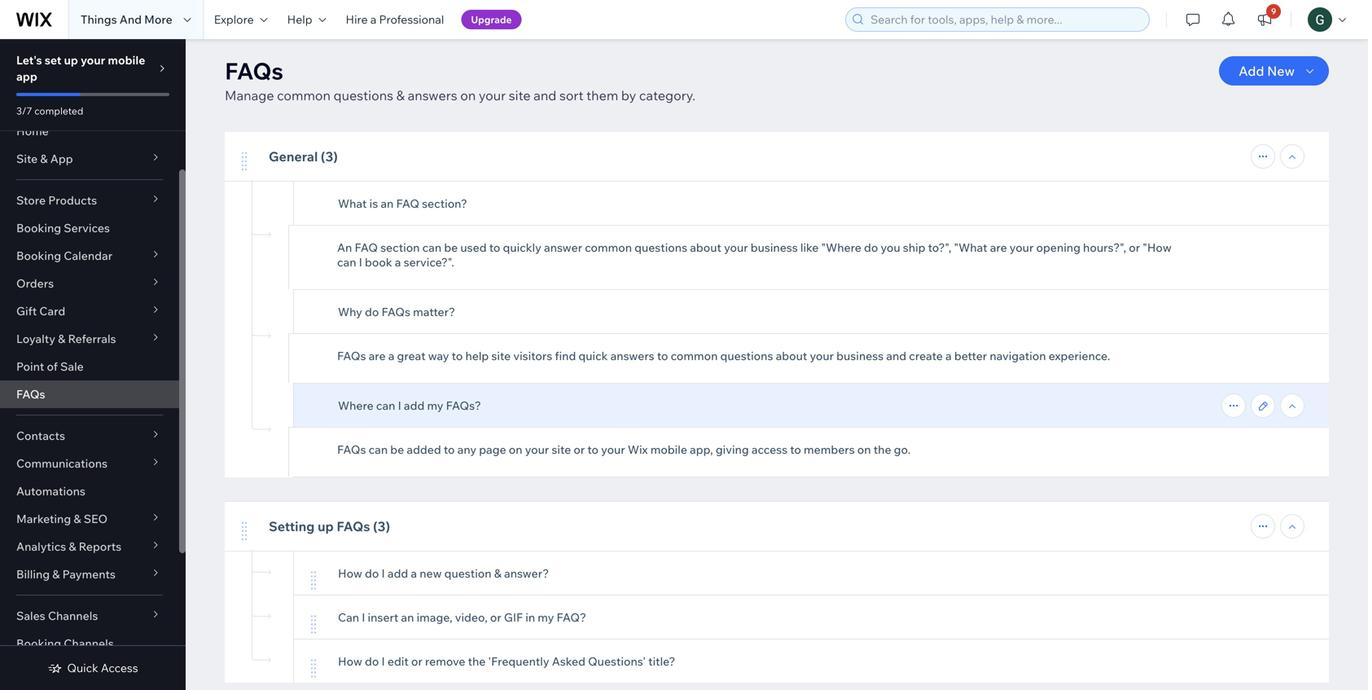 Task type: describe. For each thing, give the bounding box(es) containing it.
do for add
[[365, 566, 379, 581]]

an
[[337, 240, 352, 255]]

where can i add my faqs?
[[338, 399, 481, 413]]

where
[[338, 399, 374, 413]]

booking services
[[16, 221, 110, 235]]

and inside faqs manage common questions & answers on your site and sort them by category.
[[534, 87, 557, 103]]

business inside the an faq section can be used to quickly answer common questions about your business like "where do you ship to?", "what are your opening hours?", or "how can i book a service?".
[[751, 240, 798, 255]]

to right access
[[791, 443, 802, 457]]

faqs manage common questions & answers on your site and sort them by category.
[[225, 57, 696, 103]]

i inside the an faq section can be used to quickly answer common questions about your business like "where do you ship to?", "what are your opening hours?", or "how can i book a service?".
[[359, 255, 362, 269]]

& for payments
[[52, 567, 60, 581]]

add new button
[[1220, 56, 1330, 86]]

1 vertical spatial site
[[492, 349, 511, 363]]

1 vertical spatial answers
[[611, 349, 655, 363]]

wix
[[628, 443, 648, 457]]

booking for booking services
[[16, 221, 61, 235]]

1 horizontal spatial about
[[776, 349, 808, 363]]

edit
[[388, 654, 409, 669]]

seo
[[84, 512, 108, 526]]

or right edit
[[411, 654, 423, 669]]

faqs can be added to any page on your site or to your wix mobile app, giving access to members on the go.
[[337, 443, 911, 457]]

help
[[287, 12, 312, 26]]

common inside the an faq section can be used to quickly answer common questions about your business like "where do you ship to?", "what are your opening hours?", or "how can i book a service?".
[[585, 240, 632, 255]]

common inside faqs manage common questions & answers on your site and sort them by category.
[[277, 87, 331, 103]]

2 horizontal spatial on
[[858, 443, 871, 457]]

loyalty & referrals
[[16, 332, 116, 346]]

to right way
[[452, 349, 463, 363]]

gif
[[504, 610, 523, 625]]

are inside the an faq section can be used to quickly answer common questions about your business like "where do you ship to?", "what are your opening hours?", or "how can i book a service?".
[[991, 240, 1008, 255]]

analytics & reports
[[16, 539, 122, 554]]

things and more
[[81, 12, 172, 26]]

add for a
[[388, 566, 408, 581]]

setting
[[269, 518, 315, 535]]

9
[[1272, 6, 1277, 16]]

about inside the an faq section can be used to quickly answer common questions about your business like "where do you ship to?", "what are your opening hours?", or "how can i book a service?".
[[690, 240, 722, 255]]

add for my
[[404, 399, 425, 413]]

orders
[[16, 276, 54, 290]]

to left wix
[[588, 443, 599, 457]]

& inside faqs manage common questions & answers on your site and sort them by category.
[[396, 87, 405, 103]]

products
[[48, 193, 97, 207]]

members
[[804, 443, 855, 457]]

do inside the an faq section can be used to quickly answer common questions about your business like "where do you ship to?", "what are your opening hours?", or "how can i book a service?".
[[864, 240, 879, 255]]

of
[[47, 359, 58, 374]]

experience.
[[1049, 349, 1111, 363]]

1 vertical spatial business
[[837, 349, 884, 363]]

faqs left matter?
[[382, 305, 411, 319]]

opening
[[1037, 240, 1081, 255]]

i right can
[[362, 610, 365, 625]]

faq?
[[557, 610, 587, 625]]

better
[[955, 349, 988, 363]]

or left wix
[[574, 443, 585, 457]]

1 horizontal spatial my
[[538, 610, 554, 625]]

asked
[[552, 654, 586, 669]]

things
[[81, 12, 117, 26]]

a left better
[[946, 349, 952, 363]]

an faq section can be used to quickly answer common questions about your business like "where do you ship to?", "what are your opening hours?", or "how can i book a service?".
[[337, 240, 1175, 269]]

navigation
[[990, 349, 1047, 363]]

is
[[370, 196, 378, 211]]

point of sale
[[16, 359, 84, 374]]

gift
[[16, 304, 37, 318]]

like
[[801, 240, 819, 255]]

point
[[16, 359, 44, 374]]

& left answer?
[[494, 566, 502, 581]]

billing & payments
[[16, 567, 116, 581]]

go.
[[894, 443, 911, 457]]

app
[[16, 69, 37, 84]]

can i insert an image, video, or gif in my faq?
[[338, 610, 587, 625]]

questions inside faqs manage common questions & answers on your site and sort them by category.
[[334, 87, 394, 103]]

hire a professional link
[[336, 0, 454, 39]]

and
[[120, 12, 142, 26]]

booking services link
[[0, 214, 179, 242]]

1 vertical spatial (3)
[[373, 518, 390, 535]]

book
[[365, 255, 392, 269]]

remove
[[425, 654, 466, 669]]

analytics
[[16, 539, 66, 554]]

any
[[458, 443, 477, 457]]

0 vertical spatial (3)
[[321, 148, 338, 165]]

sale
[[60, 359, 84, 374]]

communications button
[[0, 450, 179, 477]]

contacts
[[16, 429, 65, 443]]

"where
[[822, 240, 862, 255]]

quickly
[[503, 240, 542, 255]]

to right quick
[[657, 349, 669, 363]]

way
[[428, 349, 449, 363]]

communications
[[16, 456, 108, 471]]

question
[[445, 566, 492, 581]]

Search for tools, apps, help & more... field
[[866, 8, 1145, 31]]

faqs for faqs can be added to any page on your site or to your wix mobile app, giving access to members on the go.
[[337, 443, 366, 457]]

them
[[587, 87, 619, 103]]

why do faqs matter?
[[338, 305, 455, 319]]

your inside faqs manage common questions & answers on your site and sort them by category.
[[479, 87, 506, 103]]

what is an faq section?
[[338, 196, 468, 211]]

contacts button
[[0, 422, 179, 450]]

faq inside the an faq section can be used to quickly answer common questions about your business like "where do you ship to?", "what are your opening hours?", or "how can i book a service?".
[[355, 240, 378, 255]]

access
[[101, 661, 138, 675]]

3/7 completed
[[16, 105, 83, 117]]

quick access button
[[48, 661, 138, 675]]

insert
[[368, 610, 399, 625]]

0 vertical spatial faq
[[396, 196, 420, 211]]

1 horizontal spatial on
[[509, 443, 523, 457]]

can
[[338, 610, 359, 625]]

a left new
[[411, 566, 417, 581]]

& for app
[[40, 152, 48, 166]]

find
[[555, 349, 576, 363]]

0 vertical spatial my
[[427, 399, 444, 413]]

store
[[16, 193, 46, 207]]

add
[[1239, 63, 1265, 79]]

home
[[16, 124, 49, 138]]

visitors
[[514, 349, 553, 363]]

0 horizontal spatial be
[[391, 443, 404, 457]]

card
[[39, 304, 65, 318]]

faqs for faqs are a great way to help site visitors find quick answers to common questions about your business and create a better navigation experience.
[[337, 349, 366, 363]]

services
[[64, 221, 110, 235]]

booking channels
[[16, 636, 114, 651]]



Task type: vqa. For each thing, say whether or not it's contained in the screenshot.
Setup link
no



Task type: locate. For each thing, give the bounding box(es) containing it.
1 vertical spatial be
[[391, 443, 404, 457]]

category.
[[639, 87, 696, 103]]

how do i edit or remove the 'frequently asked questions' title?
[[338, 654, 676, 669]]

"what
[[955, 240, 988, 255]]

booking up "orders"
[[16, 249, 61, 263]]

calendar
[[64, 249, 113, 263]]

1 horizontal spatial faq
[[396, 196, 420, 211]]

my right in
[[538, 610, 554, 625]]

on down upgrade
[[461, 87, 476, 103]]

the left go.
[[874, 443, 892, 457]]

0 vertical spatial add
[[404, 399, 425, 413]]

title?
[[649, 654, 676, 669]]

i for a
[[382, 566, 385, 581]]

0 vertical spatial up
[[64, 53, 78, 67]]

1 vertical spatial about
[[776, 349, 808, 363]]

business left like
[[751, 240, 798, 255]]

how do i add a new question & answer?
[[338, 566, 549, 581]]

1 vertical spatial common
[[585, 240, 632, 255]]

& inside "popup button"
[[69, 539, 76, 554]]

0 horizontal spatial questions
[[334, 87, 394, 103]]

1 horizontal spatial an
[[401, 610, 414, 625]]

0 vertical spatial about
[[690, 240, 722, 255]]

0 horizontal spatial the
[[468, 654, 486, 669]]

new
[[1268, 63, 1296, 79]]

site right help
[[492, 349, 511, 363]]

and left sort
[[534, 87, 557, 103]]

do up insert
[[365, 566, 379, 581]]

used
[[461, 240, 487, 255]]

faq right the is
[[396, 196, 420, 211]]

to right used
[[489, 240, 501, 255]]

faqs down why
[[337, 349, 366, 363]]

1 horizontal spatial mobile
[[651, 443, 688, 457]]

matter?
[[413, 305, 455, 319]]

a
[[371, 12, 377, 26], [395, 255, 401, 269], [388, 349, 395, 363], [946, 349, 952, 363], [411, 566, 417, 581]]

answer
[[544, 240, 583, 255]]

a down section
[[395, 255, 401, 269]]

orders button
[[0, 270, 179, 297]]

1 vertical spatial an
[[401, 610, 414, 625]]

1 vertical spatial my
[[538, 610, 554, 625]]

sales channels
[[16, 609, 98, 623]]

& for seo
[[74, 512, 81, 526]]

a right hire
[[371, 12, 377, 26]]

up inside let's set up your mobile app
[[64, 53, 78, 67]]

hire a professional
[[346, 12, 444, 26]]

billing & payments button
[[0, 561, 179, 588]]

0 vertical spatial business
[[751, 240, 798, 255]]

1 horizontal spatial and
[[887, 349, 907, 363]]

manage
[[225, 87, 274, 103]]

gift card
[[16, 304, 65, 318]]

i for my
[[398, 399, 401, 413]]

1 vertical spatial mobile
[[651, 443, 688, 457]]

2 vertical spatial booking
[[16, 636, 61, 651]]

to?",
[[929, 240, 952, 255]]

& for reports
[[69, 539, 76, 554]]

or left "how
[[1129, 240, 1141, 255]]

store products button
[[0, 187, 179, 214]]

1 horizontal spatial questions
[[635, 240, 688, 255]]

0 horizontal spatial are
[[369, 349, 386, 363]]

0 horizontal spatial about
[[690, 240, 722, 255]]

how
[[338, 566, 363, 581], [338, 654, 363, 669]]

app
[[50, 152, 73, 166]]

or left gif
[[490, 610, 502, 625]]

what
[[338, 196, 367, 211]]

0 vertical spatial channels
[[48, 609, 98, 623]]

automations
[[16, 484, 85, 498]]

1 vertical spatial booking
[[16, 249, 61, 263]]

add left new
[[388, 566, 408, 581]]

do
[[864, 240, 879, 255], [365, 305, 379, 319], [365, 566, 379, 581], [365, 654, 379, 669]]

& right billing
[[52, 567, 60, 581]]

set
[[45, 53, 61, 67]]

or inside the an faq section can be used to quickly answer common questions about your business like "where do you ship to?", "what are your opening hours?", or "how can i book a service?".
[[1129, 240, 1141, 255]]

can right where on the left bottom of page
[[376, 399, 396, 413]]

faqs down point
[[16, 387, 45, 401]]

1 vertical spatial the
[[468, 654, 486, 669]]

be
[[444, 240, 458, 255], [391, 443, 404, 457]]

help
[[466, 349, 489, 363]]

1 how from the top
[[338, 566, 363, 581]]

3/7
[[16, 105, 32, 117]]

site
[[509, 87, 531, 103], [492, 349, 511, 363], [552, 443, 571, 457]]

sort
[[560, 87, 584, 103]]

booking inside dropdown button
[[16, 249, 61, 263]]

a inside the an faq section can be used to quickly answer common questions about your business like "where do you ship to?", "what are your opening hours?", or "how can i book a service?".
[[395, 255, 401, 269]]

1 vertical spatial faq
[[355, 240, 378, 255]]

2 vertical spatial common
[[671, 349, 718, 363]]

(3) up how do i add a new question & answer?
[[373, 518, 390, 535]]

setting up faqs (3)
[[269, 518, 390, 535]]

mobile inside let's set up your mobile app
[[108, 53, 145, 67]]

i left book
[[359, 255, 362, 269]]

add new
[[1239, 63, 1296, 79]]

0 vertical spatial questions
[[334, 87, 394, 103]]

can
[[423, 240, 442, 255], [337, 255, 357, 269], [376, 399, 396, 413], [369, 443, 388, 457]]

on
[[461, 87, 476, 103], [509, 443, 523, 457], [858, 443, 871, 457]]

channels up quick access button
[[64, 636, 114, 651]]

booking for booking calendar
[[16, 249, 61, 263]]

mobile right wix
[[651, 443, 688, 457]]

0 horizontal spatial an
[[381, 196, 394, 211]]

0 horizontal spatial (3)
[[321, 148, 338, 165]]

2 horizontal spatial common
[[671, 349, 718, 363]]

do for edit
[[365, 654, 379, 669]]

'frequently
[[488, 654, 550, 669]]

0 vertical spatial are
[[991, 240, 1008, 255]]

& for referrals
[[58, 332, 65, 346]]

a left great
[[388, 349, 395, 363]]

booking channels link
[[0, 630, 179, 658]]

faqs inside faqs link
[[16, 387, 45, 401]]

& inside dropdown button
[[52, 567, 60, 581]]

faqs for faqs manage common questions & answers on your site and sort them by category.
[[225, 57, 283, 85]]

let's set up your mobile app
[[16, 53, 145, 84]]

channels up booking channels at the bottom of the page
[[48, 609, 98, 623]]

i left edit
[[382, 654, 385, 669]]

faqs right setting
[[337, 518, 370, 535]]

2 booking from the top
[[16, 249, 61, 263]]

0 horizontal spatial faq
[[355, 240, 378, 255]]

0 horizontal spatial answers
[[408, 87, 458, 103]]

0 vertical spatial the
[[874, 443, 892, 457]]

0 vertical spatial answers
[[408, 87, 458, 103]]

up right setting
[[318, 518, 334, 535]]

how down can
[[338, 654, 363, 669]]

questions inside the an faq section can be used to quickly answer common questions about your business like "where do you ship to?", "what are your opening hours?", or "how can i book a service?".
[[635, 240, 688, 255]]

faqs down where on the left bottom of page
[[337, 443, 366, 457]]

booking for booking channels
[[16, 636, 61, 651]]

to
[[489, 240, 501, 255], [452, 349, 463, 363], [657, 349, 669, 363], [444, 443, 455, 457], [588, 443, 599, 457], [791, 443, 802, 457]]

(3)
[[321, 148, 338, 165], [373, 518, 390, 535]]

0 horizontal spatial my
[[427, 399, 444, 413]]

reports
[[79, 539, 122, 554]]

on right members
[[858, 443, 871, 457]]

1 horizontal spatial (3)
[[373, 518, 390, 535]]

ship
[[903, 240, 926, 255]]

app,
[[690, 443, 713, 457]]

be inside the an faq section can be used to quickly answer common questions about your business like "where do you ship to?", "what are your opening hours?", or "how can i book a service?".
[[444, 240, 458, 255]]

answers
[[408, 87, 458, 103], [611, 349, 655, 363]]

1 horizontal spatial up
[[318, 518, 334, 535]]

do right why
[[365, 305, 379, 319]]

site & app button
[[0, 145, 179, 173]]

do for matter?
[[365, 305, 379, 319]]

can down an
[[337, 255, 357, 269]]

i for or
[[382, 654, 385, 669]]

& right site
[[40, 152, 48, 166]]

2 how from the top
[[338, 654, 363, 669]]

booking down sales
[[16, 636, 61, 651]]

service?".
[[404, 255, 454, 269]]

0 vertical spatial booking
[[16, 221, 61, 235]]

business left create
[[837, 349, 884, 363]]

9 button
[[1247, 0, 1283, 39]]

1 horizontal spatial be
[[444, 240, 458, 255]]

how for how do i add a new question & answer?
[[338, 566, 363, 581]]

1 vertical spatial questions
[[635, 240, 688, 255]]

answers right quick
[[611, 349, 655, 363]]

do left edit
[[365, 654, 379, 669]]

can up service?".
[[423, 240, 442, 255]]

1 vertical spatial how
[[338, 654, 363, 669]]

0 vertical spatial site
[[509, 87, 531, 103]]

0 horizontal spatial up
[[64, 53, 78, 67]]

point of sale link
[[0, 353, 179, 381]]

are right "what on the right of page
[[991, 240, 1008, 255]]

0 horizontal spatial business
[[751, 240, 798, 255]]

marketing
[[16, 512, 71, 526]]

to left any
[[444, 443, 455, 457]]

faqs for faqs
[[16, 387, 45, 401]]

0 vertical spatial be
[[444, 240, 458, 255]]

1 booking from the top
[[16, 221, 61, 235]]

are left great
[[369, 349, 386, 363]]

1 horizontal spatial are
[[991, 240, 1008, 255]]

0 vertical spatial an
[[381, 196, 394, 211]]

in
[[526, 610, 535, 625]]

1 vertical spatial and
[[887, 349, 907, 363]]

new
[[420, 566, 442, 581]]

faqs inside faqs manage common questions & answers on your site and sort them by category.
[[225, 57, 283, 85]]

3 booking from the top
[[16, 636, 61, 651]]

to inside the an faq section can be used to quickly answer common questions about your business like "where do you ship to?", "what are your opening hours?", or "how can i book a service?".
[[489, 240, 501, 255]]

your inside let's set up your mobile app
[[81, 53, 105, 67]]

be left used
[[444, 240, 458, 255]]

quick
[[67, 661, 98, 675]]

an right insert
[[401, 610, 414, 625]]

referrals
[[68, 332, 116, 346]]

on inside faqs manage common questions & answers on your site and sort them by category.
[[461, 87, 476, 103]]

on right page
[[509, 443, 523, 457]]

i up insert
[[382, 566, 385, 581]]

an right the is
[[381, 196, 394, 211]]

giving
[[716, 443, 749, 457]]

channels for booking channels
[[64, 636, 114, 651]]

faqs up "manage"
[[225, 57, 283, 85]]

0 horizontal spatial and
[[534, 87, 557, 103]]

faqs link
[[0, 381, 179, 408]]

faq up book
[[355, 240, 378, 255]]

be left added
[[391, 443, 404, 457]]

help button
[[278, 0, 336, 39]]

can left added
[[369, 443, 388, 457]]

your
[[81, 53, 105, 67], [479, 87, 506, 103], [724, 240, 748, 255], [1010, 240, 1034, 255], [810, 349, 834, 363], [525, 443, 549, 457], [601, 443, 626, 457]]

2 vertical spatial questions
[[721, 349, 774, 363]]

store products
[[16, 193, 97, 207]]

0 vertical spatial mobile
[[108, 53, 145, 67]]

sidebar element
[[0, 39, 186, 690]]

home link
[[0, 117, 179, 145]]

video,
[[455, 610, 488, 625]]

my left faqs?
[[427, 399, 444, 413]]

1 horizontal spatial the
[[874, 443, 892, 457]]

sales
[[16, 609, 45, 623]]

site left sort
[[509, 87, 531, 103]]

answers down professional
[[408, 87, 458, 103]]

site
[[16, 152, 38, 166]]

"how
[[1143, 240, 1172, 255]]

booking calendar button
[[0, 242, 179, 270]]

and left create
[[887, 349, 907, 363]]

channels inside 'dropdown button'
[[48, 609, 98, 623]]

1 vertical spatial are
[[369, 349, 386, 363]]

the right the remove
[[468, 654, 486, 669]]

0 horizontal spatial common
[[277, 87, 331, 103]]

1 vertical spatial up
[[318, 518, 334, 535]]

2 horizontal spatial questions
[[721, 349, 774, 363]]

0 vertical spatial common
[[277, 87, 331, 103]]

& right the "loyalty"
[[58, 332, 65, 346]]

0 vertical spatial and
[[534, 87, 557, 103]]

how up can
[[338, 566, 363, 581]]

how for how do i edit or remove the 'frequently asked questions' title?
[[338, 654, 363, 669]]

do left you at the right top of the page
[[864, 240, 879, 255]]

faqs are a great way to help site visitors find quick answers to common questions about your business and create a better navigation experience.
[[337, 349, 1111, 363]]

0 horizontal spatial on
[[461, 87, 476, 103]]

add up added
[[404, 399, 425, 413]]

2 vertical spatial site
[[552, 443, 571, 457]]

site inside faqs manage common questions & answers on your site and sort them by category.
[[509, 87, 531, 103]]

1 horizontal spatial common
[[585, 240, 632, 255]]

mobile down things and more at the top of page
[[108, 53, 145, 67]]

booking down store
[[16, 221, 61, 235]]

& left seo
[[74, 512, 81, 526]]

(3) right general
[[321, 148, 338, 165]]

0 vertical spatial how
[[338, 566, 363, 581]]

answers inside faqs manage common questions & answers on your site and sort them by category.
[[408, 87, 458, 103]]

channels for sales channels
[[48, 609, 98, 623]]

you
[[881, 240, 901, 255]]

1 vertical spatial add
[[388, 566, 408, 581]]

questions'
[[588, 654, 646, 669]]

i right where on the left bottom of page
[[398, 399, 401, 413]]

& left reports
[[69, 539, 76, 554]]

marketing & seo
[[16, 512, 108, 526]]

up right the set
[[64, 53, 78, 67]]

booking calendar
[[16, 249, 113, 263]]

section
[[381, 240, 420, 255]]

1 vertical spatial channels
[[64, 636, 114, 651]]

faqs
[[225, 57, 283, 85], [382, 305, 411, 319], [337, 349, 366, 363], [16, 387, 45, 401], [337, 443, 366, 457], [337, 518, 370, 535]]

1 horizontal spatial answers
[[611, 349, 655, 363]]

access
[[752, 443, 788, 457]]

site right page
[[552, 443, 571, 457]]

add
[[404, 399, 425, 413], [388, 566, 408, 581]]

0 horizontal spatial mobile
[[108, 53, 145, 67]]

booking
[[16, 221, 61, 235], [16, 249, 61, 263], [16, 636, 61, 651]]

general
[[269, 148, 318, 165]]

& down the hire a professional link
[[396, 87, 405, 103]]

1 horizontal spatial business
[[837, 349, 884, 363]]



